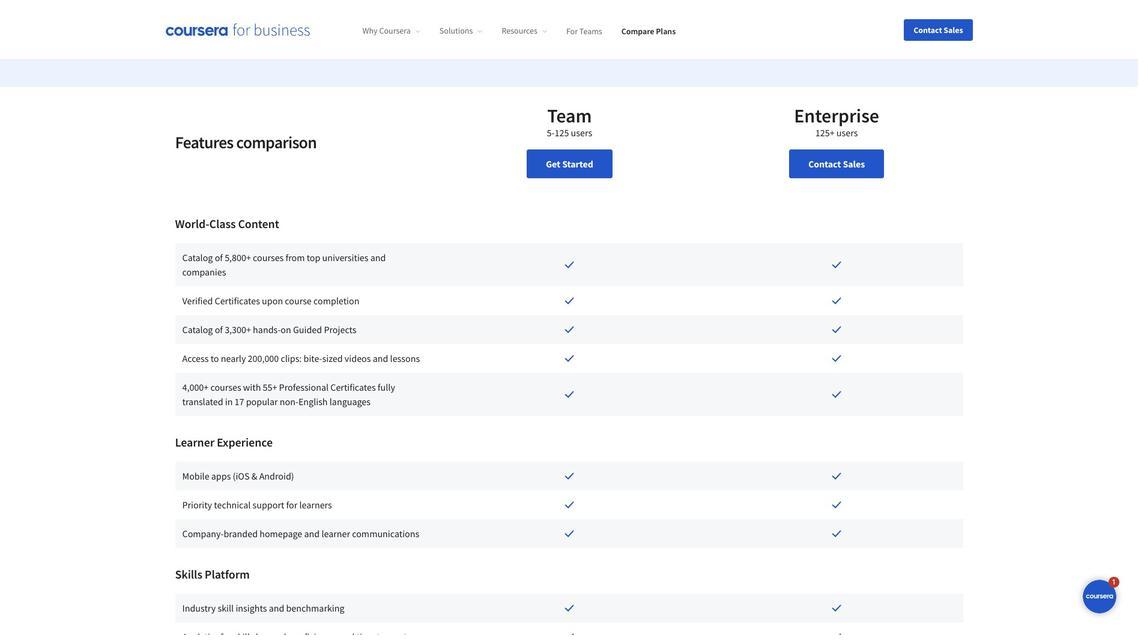 Task type: vqa. For each thing, say whether or not it's contained in the screenshot.
'courses'
yes



Task type: locate. For each thing, give the bounding box(es) containing it.
hands-
[[253, 324, 281, 336]]

contact sales for contact sales 'link'
[[809, 158, 865, 170]]

1 of from the top
[[215, 251, 223, 263]]

contact sales link
[[789, 149, 884, 178]]

solutions link
[[440, 25, 483, 36]]

compare plans link
[[622, 25, 676, 36]]

enterprise
[[794, 104, 879, 128]]

videos
[[345, 352, 371, 364]]

courses
[[253, 251, 284, 263], [211, 381, 241, 393]]

and right the videos
[[373, 352, 388, 364]]

1 vertical spatial sales
[[843, 158, 865, 170]]

sales inside contact sales button
[[944, 24, 963, 35]]

learners
[[299, 499, 332, 511]]

solutions
[[440, 25, 473, 36]]

contact sales inside contact sales button
[[914, 24, 963, 35]]

2 catalog from the top
[[182, 324, 213, 336]]

and inside catalog of 5,800+ courses from top universities and companies
[[370, 251, 386, 263]]

&
[[252, 470, 257, 482]]

coursera for business image
[[166, 24, 310, 36]]

1 horizontal spatial users
[[837, 126, 858, 139]]

1 horizontal spatial sales
[[944, 24, 963, 35]]

0 horizontal spatial users
[[571, 126, 592, 139]]

world-
[[175, 216, 209, 231]]

1 vertical spatial of
[[215, 324, 223, 336]]

plans
[[656, 25, 676, 36]]

5-
[[547, 126, 555, 139]]

0 vertical spatial contact sales
[[914, 24, 963, 35]]

industry
[[182, 602, 216, 614]]

certificates
[[215, 295, 260, 307], [331, 381, 376, 393]]

teams
[[580, 25, 602, 36]]

lessons
[[390, 352, 420, 364]]

top
[[307, 251, 320, 263]]

0 horizontal spatial certificates
[[215, 295, 260, 307]]

2 users from the left
[[837, 126, 858, 139]]

0 vertical spatial of
[[215, 251, 223, 263]]

professional
[[279, 381, 329, 393]]

1 vertical spatial catalog
[[182, 324, 213, 336]]

0 horizontal spatial contact
[[809, 158, 841, 170]]

users right 125 at top
[[571, 126, 592, 139]]

1 vertical spatial courses
[[211, 381, 241, 393]]

for teams link
[[566, 25, 602, 36]]

catalog down verified
[[182, 324, 213, 336]]

and right universities
[[370, 251, 386, 263]]

1 vertical spatial contact sales
[[809, 158, 865, 170]]

verified
[[182, 295, 213, 307]]

sales
[[944, 24, 963, 35], [843, 158, 865, 170]]

4,000+ courses with 55+ professional certificates fully translated in 17 popular non-english languages
[[182, 381, 395, 408]]

certificates up languages on the left
[[331, 381, 376, 393]]

access to nearly 200,000 clips: bite-sized videos and lessons
[[182, 352, 420, 364]]

catalog up companies
[[182, 251, 213, 263]]

and left learner
[[304, 528, 320, 540]]

contact sales inside contact sales 'link'
[[809, 158, 865, 170]]

0 horizontal spatial sales
[[843, 158, 865, 170]]

3,300+
[[225, 324, 251, 336]]

team 5-125 users
[[547, 104, 592, 139]]

of left 5,800+ on the left top of page
[[215, 251, 223, 263]]

resources link
[[502, 25, 547, 36]]

compare
[[622, 25, 654, 36]]

access
[[182, 352, 209, 364]]

0 vertical spatial sales
[[944, 24, 963, 35]]

coursera
[[379, 25, 411, 36]]

on
[[281, 324, 291, 336]]

catalog inside catalog of 5,800+ courses from top universities and companies
[[182, 251, 213, 263]]

0 vertical spatial certificates
[[215, 295, 260, 307]]

0 vertical spatial contact
[[914, 24, 942, 35]]

catalog for catalog of 3,300+ hands-on guided projects
[[182, 324, 213, 336]]

for teams
[[566, 25, 602, 36]]

1 users from the left
[[571, 126, 592, 139]]

homepage
[[260, 528, 302, 540]]

1 horizontal spatial certificates
[[331, 381, 376, 393]]

1 catalog from the top
[[182, 251, 213, 263]]

of left 3,300+
[[215, 324, 223, 336]]

with
[[243, 381, 261, 393]]

platform
[[205, 567, 250, 582]]

0 vertical spatial courses
[[253, 251, 284, 263]]

contact
[[914, 24, 942, 35], [809, 158, 841, 170]]

0 vertical spatial catalog
[[182, 251, 213, 263]]

get started
[[546, 158, 593, 170]]

1 horizontal spatial courses
[[253, 251, 284, 263]]

users inside enterprise 125+ users
[[837, 126, 858, 139]]

and
[[370, 251, 386, 263], [373, 352, 388, 364], [304, 528, 320, 540], [269, 602, 284, 614]]

1 vertical spatial certificates
[[331, 381, 376, 393]]

why coursera
[[363, 25, 411, 36]]

contact inside 'link'
[[809, 158, 841, 170]]

(ios
[[233, 470, 250, 482]]

0 horizontal spatial courses
[[211, 381, 241, 393]]

apps
[[211, 470, 231, 482]]

certificates up 3,300+
[[215, 295, 260, 307]]

1 vertical spatial contact
[[809, 158, 841, 170]]

contact for contact sales 'link'
[[809, 158, 841, 170]]

2 of from the top
[[215, 324, 223, 336]]

from
[[286, 251, 305, 263]]

sales for contact sales 'link'
[[843, 158, 865, 170]]

users right 125+
[[837, 126, 858, 139]]

1 horizontal spatial contact sales
[[914, 24, 963, 35]]

contact inside button
[[914, 24, 942, 35]]

comparison
[[236, 131, 317, 153]]

1 horizontal spatial contact
[[914, 24, 942, 35]]

of inside catalog of 5,800+ courses from top universities and companies
[[215, 251, 223, 263]]

courses up in
[[211, 381, 241, 393]]

catalog
[[182, 251, 213, 263], [182, 324, 213, 336]]

courses left from
[[253, 251, 284, 263]]

users inside 'team 5-125 users'
[[571, 126, 592, 139]]

0 horizontal spatial contact sales
[[809, 158, 865, 170]]

sales inside contact sales 'link'
[[843, 158, 865, 170]]

users
[[571, 126, 592, 139], [837, 126, 858, 139]]



Task type: describe. For each thing, give the bounding box(es) containing it.
priority
[[182, 499, 212, 511]]

class
[[209, 216, 236, 231]]

certificates inside 4,000+ courses with 55+ professional certificates fully translated in 17 popular non-english languages
[[331, 381, 376, 393]]

to
[[211, 352, 219, 364]]

in
[[225, 396, 233, 408]]

resources
[[502, 25, 538, 36]]

company-branded homepage and learner communications
[[182, 528, 419, 540]]

catalog of 3,300+ hands-on guided projects
[[182, 324, 357, 336]]

mobile
[[182, 470, 209, 482]]

for
[[566, 25, 578, 36]]

completion
[[314, 295, 359, 307]]

started
[[562, 158, 593, 170]]

support
[[253, 499, 284, 511]]

industry skill insights and benchmarking
[[182, 602, 345, 614]]

popular
[[246, 396, 278, 408]]

mobile apps (ios & android)
[[182, 470, 294, 482]]

courses inside 4,000+ courses with 55+ professional certificates fully translated in 17 popular non-english languages
[[211, 381, 241, 393]]

5,800+
[[225, 251, 251, 263]]

benchmarking
[[286, 602, 345, 614]]

contact for contact sales button
[[914, 24, 942, 35]]

and right insights
[[269, 602, 284, 614]]

get
[[546, 158, 561, 170]]

android)
[[259, 470, 294, 482]]

55+
[[263, 381, 277, 393]]

course
[[285, 295, 312, 307]]

features
[[175, 131, 233, 153]]

compare plans
[[622, 25, 676, 36]]

insights
[[236, 602, 267, 614]]

nearly
[[221, 352, 246, 364]]

catalog for catalog of 5,800+ courses from top universities and companies
[[182, 251, 213, 263]]

priority technical support for learners
[[182, 499, 332, 511]]

courses inside catalog of 5,800+ courses from top universities and companies
[[253, 251, 284, 263]]

technical
[[214, 499, 251, 511]]

company-
[[182, 528, 224, 540]]

bite-
[[304, 352, 322, 364]]

enterprise 125+ users
[[794, 104, 879, 139]]

200,000
[[248, 352, 279, 364]]

experience
[[217, 435, 273, 450]]

learner
[[175, 435, 214, 450]]

skills platform
[[175, 567, 250, 582]]

learner experience
[[175, 435, 273, 450]]

sales for contact sales button
[[944, 24, 963, 35]]

why
[[363, 25, 378, 36]]

clips:
[[281, 352, 302, 364]]

world-class content
[[175, 216, 279, 231]]

of for 5,800+
[[215, 251, 223, 263]]

universities
[[322, 251, 369, 263]]

contact sales for contact sales button
[[914, 24, 963, 35]]

communications
[[352, 528, 419, 540]]

contact sales button
[[904, 19, 973, 41]]

translated
[[182, 396, 223, 408]]

companies
[[182, 266, 226, 278]]

guided
[[293, 324, 322, 336]]

english
[[298, 396, 328, 408]]

features comparison
[[175, 131, 317, 153]]

catalog of 5,800+ courses from top universities and companies
[[182, 251, 386, 278]]

upon
[[262, 295, 283, 307]]

projects
[[324, 324, 357, 336]]

get started link
[[527, 149, 613, 178]]

non-
[[280, 396, 299, 408]]

why coursera link
[[363, 25, 420, 36]]

skills
[[175, 567, 202, 582]]

of for 3,300+
[[215, 324, 223, 336]]

for
[[286, 499, 298, 511]]

4,000+
[[182, 381, 209, 393]]

fully
[[378, 381, 395, 393]]

125
[[555, 126, 569, 139]]

skill
[[218, 602, 234, 614]]

branded
[[224, 528, 258, 540]]

team
[[547, 104, 592, 128]]

content
[[238, 216, 279, 231]]

17
[[235, 396, 244, 408]]

125+
[[816, 126, 835, 139]]

sized
[[322, 352, 343, 364]]

learner
[[322, 528, 350, 540]]

languages
[[330, 396, 371, 408]]

verified certificates upon course completion
[[182, 295, 359, 307]]



